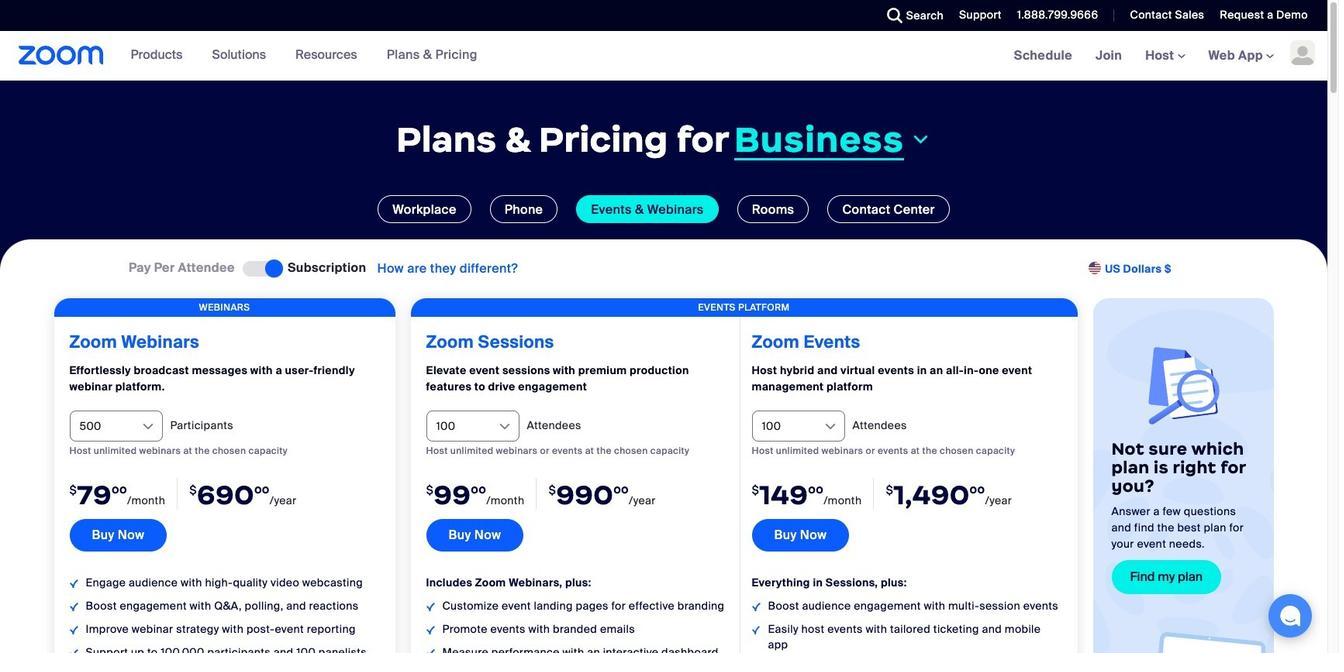 Task type: vqa. For each thing, say whether or not it's contained in the screenshot.
selected Subscription toggle button pressed image at left top
yes



Task type: describe. For each thing, give the bounding box(es) containing it.
meetings navigation
[[1003, 31, 1328, 81]]

selected subscription toggle button pressed element
[[243, 260, 280, 278]]

tabs of zoom services tab list
[[23, 195, 1305, 223]]

profile picture image
[[1291, 40, 1316, 65]]

3 show options image from the left
[[823, 420, 838, 435]]

open chat image
[[1280, 606, 1302, 628]]

2 show options image from the left
[[497, 420, 512, 435]]

1 vertical spatial include image
[[752, 627, 761, 635]]

1 horizontal spatial include image
[[426, 650, 435, 654]]

zoom logo image
[[19, 46, 104, 65]]



Task type: locate. For each thing, give the bounding box(es) containing it.
selected subscription toggle button pressed image
[[243, 261, 280, 277]]

2 horizontal spatial show options image
[[823, 420, 838, 435]]

2 vertical spatial include image
[[426, 650, 435, 654]]

down image
[[911, 131, 932, 149]]

outer image
[[1089, 262, 1103, 276]]

1 horizontal spatial show options image
[[497, 420, 512, 435]]

include image
[[69, 580, 78, 589], [426, 603, 435, 612], [752, 603, 761, 612], [69, 627, 78, 635], [426, 627, 435, 635], [69, 650, 78, 654]]

main content
[[0, 31, 1328, 654]]

0 horizontal spatial include image
[[69, 603, 78, 612]]

show options image
[[140, 420, 156, 435], [497, 420, 512, 435], [823, 420, 838, 435]]

product information navigation
[[104, 31, 489, 81]]

0 horizontal spatial show options image
[[140, 420, 156, 435]]

banner
[[0, 31, 1328, 81]]

include image
[[69, 603, 78, 612], [752, 627, 761, 635], [426, 650, 435, 654]]

1 show options image from the left
[[140, 420, 156, 435]]

2 horizontal spatial include image
[[752, 627, 761, 635]]

0 vertical spatial include image
[[69, 603, 78, 612]]



